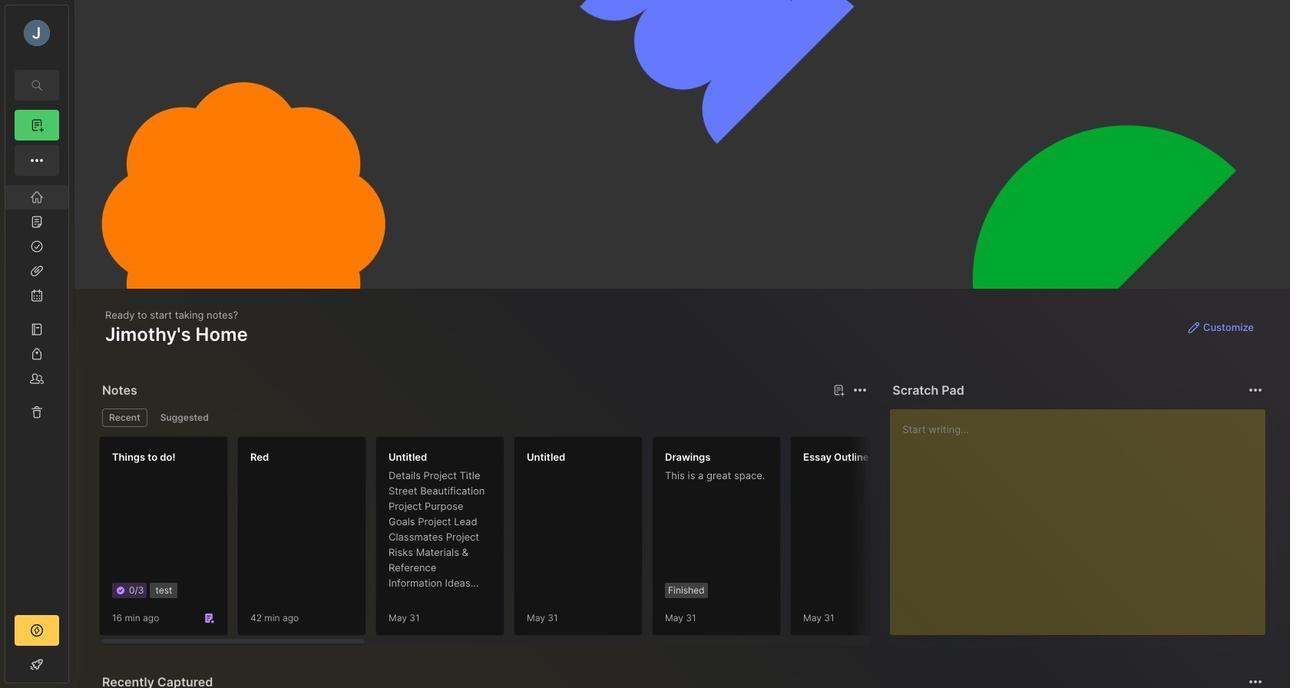 Task type: describe. For each thing, give the bounding box(es) containing it.
main element
[[0, 0, 74, 688]]

edit search image
[[28, 76, 46, 94]]

home image
[[29, 190, 45, 205]]

account image
[[24, 20, 50, 46]]

more actions image
[[1247, 381, 1265, 399]]

upgrade image
[[28, 621, 46, 640]]

tree inside "main" 'element'
[[5, 185, 68, 601]]

0 horizontal spatial more actions image
[[851, 381, 870, 399]]

click to expand image
[[67, 660, 79, 678]]

2 tab from the left
[[153, 409, 216, 427]]

1 tab from the left
[[102, 409, 147, 427]]

2 new note image from the top
[[28, 151, 46, 170]]

1 vertical spatial more actions image
[[1247, 673, 1265, 688]]



Task type: vqa. For each thing, say whether or not it's contained in the screenshot.
"tab"
yes



Task type: locate. For each thing, give the bounding box(es) containing it.
0 vertical spatial more actions image
[[851, 381, 870, 399]]

tree
[[5, 185, 68, 601]]

1 horizontal spatial tab
[[153, 409, 216, 427]]

Start writing… text field
[[903, 409, 1265, 623]]

0 vertical spatial new note image
[[28, 116, 46, 134]]

1 new note image from the top
[[28, 116, 46, 134]]

new note image down edit search icon
[[28, 116, 46, 134]]

tab list
[[102, 409, 865, 427]]

more actions image
[[851, 381, 870, 399], [1247, 673, 1265, 688]]

new note image up home icon
[[28, 151, 46, 170]]

Account field
[[5, 18, 68, 48]]

new note image
[[28, 116, 46, 134], [28, 151, 46, 170]]

0 horizontal spatial tab
[[102, 409, 147, 427]]

row group
[[99, 436, 1290, 645]]

Help and Learning task checklist field
[[5, 652, 68, 677]]

tab
[[102, 409, 147, 427], [153, 409, 216, 427]]

1 vertical spatial new note image
[[28, 151, 46, 170]]

1 horizontal spatial more actions image
[[1247, 673, 1265, 688]]

More actions field
[[850, 379, 871, 401], [1245, 379, 1267, 401], [1245, 671, 1267, 688]]



